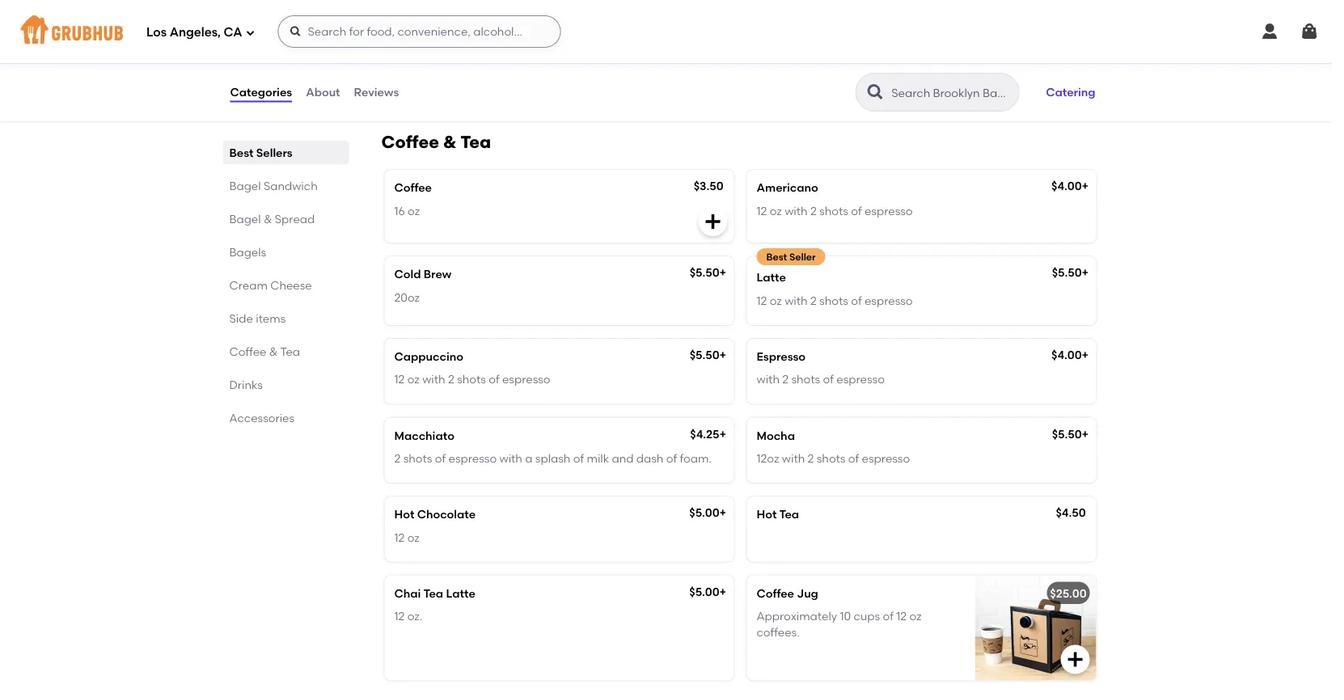 Task type: locate. For each thing, give the bounding box(es) containing it.
bagel for bagel & spread
[[229, 212, 261, 226]]

1 vertical spatial $4.00 +
[[1052, 348, 1089, 362]]

of
[[511, 27, 521, 40], [852, 204, 862, 218], [852, 294, 862, 308], [489, 373, 500, 387], [824, 373, 834, 387], [435, 452, 446, 466], [574, 452, 584, 466], [667, 452, 677, 466], [849, 452, 860, 466], [883, 610, 894, 624]]

sellers
[[256, 146, 293, 159]]

portion
[[468, 27, 508, 40]]

+
[[1082, 179, 1089, 193], [720, 266, 727, 280], [1082, 266, 1089, 280], [720, 348, 727, 362], [1082, 348, 1089, 362], [720, 427, 727, 441], [1082, 427, 1089, 441], [720, 506, 727, 520], [720, 585, 727, 599]]

1 vertical spatial 12 oz with 2 shots of espresso
[[757, 294, 913, 308]]

$4.25 +
[[691, 427, 727, 441]]

12 down hot chocolate
[[395, 531, 405, 545]]

0 vertical spatial 12 oz with 2 shots of espresso
[[757, 204, 913, 218]]

cheese
[[270, 278, 312, 292]]

oz
[[408, 204, 420, 218], [770, 204, 782, 218], [770, 294, 782, 308], [408, 373, 420, 387], [408, 531, 420, 545], [910, 610, 922, 624]]

svg image inside main navigation navigation
[[1261, 22, 1280, 41]]

1 vertical spatial $4.00
[[1052, 348, 1082, 362]]

1 vertical spatial coffee & tea
[[229, 345, 300, 359]]

0 horizontal spatial hot
[[395, 508, 415, 522]]

Search for food, convenience, alcohol... search field
[[278, 15, 561, 48]]

1 $4.00 from the top
[[1052, 179, 1082, 193]]

best
[[229, 146, 254, 159], [767, 251, 788, 263]]

latte down the best seller
[[757, 271, 787, 285]]

about
[[306, 85, 340, 99]]

1 vertical spatial $5.00
[[690, 585, 720, 599]]

1 horizontal spatial coffee & tea
[[382, 132, 491, 153]]

cups
[[854, 610, 881, 624]]

shots
[[820, 204, 849, 218], [820, 294, 849, 308], [457, 373, 486, 387], [792, 373, 821, 387], [404, 452, 432, 466], [817, 452, 846, 466]]

svg image for 2 x individual portion of jam.
[[704, 67, 723, 87]]

0 vertical spatial svg image
[[1261, 22, 1280, 41]]

svg image
[[1301, 22, 1320, 41], [289, 25, 302, 38], [246, 28, 255, 38], [1066, 67, 1086, 87], [704, 212, 723, 232]]

12 for cappuccino
[[395, 373, 405, 387]]

items
[[256, 312, 286, 325]]

$5.00 + down "foam."
[[690, 506, 727, 520]]

$5.00
[[690, 506, 720, 520], [690, 585, 720, 599]]

seller
[[790, 251, 816, 263]]

coffee up the drinks at the bottom left of the page
[[229, 345, 267, 359]]

$5.50 for 20oz
[[690, 266, 720, 280]]

2 $4.00 from the top
[[1052, 348, 1082, 362]]

coffee & tea up 16 oz
[[382, 132, 491, 153]]

2 $5.00 from the top
[[690, 585, 720, 599]]

with down cappuccino
[[423, 373, 446, 387]]

oz down hot chocolate
[[408, 531, 420, 545]]

coffee & tea
[[382, 132, 491, 153], [229, 345, 300, 359]]

x
[[404, 27, 409, 40]]

1 vertical spatial best
[[767, 251, 788, 263]]

chai tea latte
[[395, 587, 476, 601]]

coffee & tea tab
[[229, 343, 343, 360]]

chai
[[395, 587, 421, 601]]

latte right chai
[[446, 587, 476, 601]]

2 $5.00 + from the top
[[690, 585, 727, 599]]

sandwich
[[264, 179, 318, 193]]

hot
[[395, 508, 415, 522], [757, 508, 777, 522]]

oz down cappuccino
[[408, 373, 420, 387]]

0 vertical spatial $4.00
[[1052, 179, 1082, 193]]

cream cheese
[[229, 278, 312, 292]]

0 horizontal spatial coffee & tea
[[229, 345, 300, 359]]

$5.00 for chai tea latte
[[690, 585, 720, 599]]

1 vertical spatial svg image
[[704, 67, 723, 87]]

bagel & spread
[[229, 212, 315, 226]]

2 left x
[[395, 27, 401, 40]]

espresso
[[865, 204, 913, 218], [865, 294, 913, 308], [503, 373, 551, 387], [837, 373, 885, 387], [449, 452, 497, 466], [862, 452, 911, 466]]

with down the best seller
[[785, 294, 808, 308]]

$5.50 for 12 oz with 2 shots of espresso
[[690, 348, 720, 362]]

12 oz with 2 shots of espresso for americano
[[757, 204, 913, 218]]

angeles,
[[170, 25, 221, 40]]

+ for cold brew
[[720, 266, 727, 280]]

oz.
[[408, 610, 423, 624]]

&
[[443, 132, 457, 153], [264, 212, 272, 226], [269, 345, 278, 359]]

svg image for approximately 10 cups of 12 oz coffees.
[[1066, 650, 1086, 670]]

bagel inside tab
[[229, 179, 261, 193]]

2 bagel from the top
[[229, 212, 261, 226]]

oz for americano
[[770, 204, 782, 218]]

and
[[612, 452, 634, 466]]

oz for hot chocolate
[[408, 531, 420, 545]]

1 horizontal spatial latte
[[757, 271, 787, 285]]

best left "sellers"
[[229, 146, 254, 159]]

los
[[146, 25, 167, 40]]

+ for espresso
[[1082, 348, 1089, 362]]

12 down americano
[[757, 204, 768, 218]]

12 left the oz.
[[395, 610, 405, 624]]

+ for chai tea latte
[[720, 585, 727, 599]]

accessories
[[229, 411, 295, 425]]

cold
[[395, 268, 421, 281]]

0 vertical spatial $5.00 +
[[690, 506, 727, 520]]

12 oz with 2 shots of espresso
[[757, 204, 913, 218], [757, 294, 913, 308], [395, 373, 551, 387]]

jug
[[797, 587, 819, 601]]

best for best sellers
[[229, 146, 254, 159]]

hot up "12 oz"
[[395, 508, 415, 522]]

best sellers
[[229, 146, 293, 159]]

bagel up "bagels"
[[229, 212, 261, 226]]

1 horizontal spatial hot
[[757, 508, 777, 522]]

2 down americano
[[811, 204, 817, 218]]

coffee
[[382, 132, 439, 153], [395, 181, 432, 195], [229, 345, 267, 359], [757, 587, 795, 601]]

approximately
[[757, 610, 838, 624]]

$3.50
[[694, 179, 724, 193]]

americano
[[757, 181, 819, 195]]

cream
[[229, 278, 268, 292]]

latte
[[757, 271, 787, 285], [446, 587, 476, 601]]

12
[[757, 204, 768, 218], [757, 294, 768, 308], [395, 373, 405, 387], [395, 531, 405, 545], [395, 610, 405, 624], [897, 610, 907, 624]]

bagel inside 'tab'
[[229, 212, 261, 226]]

1 bagel from the top
[[229, 179, 261, 193]]

2 vertical spatial svg image
[[1066, 650, 1086, 670]]

2 $4.00 + from the top
[[1052, 348, 1089, 362]]

oz down americano
[[770, 204, 782, 218]]

svg image
[[1261, 22, 1280, 41], [704, 67, 723, 87], [1066, 650, 1086, 670]]

2 shots of espresso with a splash of milk and dash of foam.
[[395, 452, 712, 466]]

1 vertical spatial $5.00 +
[[690, 585, 727, 599]]

coffee down 'reviews' button
[[382, 132, 439, 153]]

oz right cups
[[910, 610, 922, 624]]

hot down 12oz
[[757, 508, 777, 522]]

0 vertical spatial $4.00 +
[[1052, 179, 1089, 193]]

$4.00
[[1052, 179, 1082, 193], [1052, 348, 1082, 362]]

$5.00 +
[[690, 506, 727, 520], [690, 585, 727, 599]]

12 oz with 2 shots of espresso down the seller
[[757, 294, 913, 308]]

1 vertical spatial &
[[264, 212, 272, 226]]

best for best seller
[[767, 251, 788, 263]]

12 down the best seller
[[757, 294, 768, 308]]

1 horizontal spatial svg image
[[1066, 650, 1086, 670]]

of inside approximately 10 cups of 12 oz coffees.
[[883, 610, 894, 624]]

reviews
[[354, 85, 399, 99]]

2
[[395, 27, 401, 40], [811, 204, 817, 218], [811, 294, 817, 308], [448, 373, 455, 387], [783, 373, 789, 387], [395, 452, 401, 466], [808, 452, 814, 466]]

$5.00 + left coffee jug
[[690, 585, 727, 599]]

dash
[[637, 452, 664, 466]]

oz right 16
[[408, 204, 420, 218]]

with
[[785, 204, 808, 218], [785, 294, 808, 308], [423, 373, 446, 387], [757, 373, 780, 387], [500, 452, 523, 466], [782, 452, 805, 466]]

2 vertical spatial 12 oz with 2 shots of espresso
[[395, 373, 551, 387]]

foam.
[[680, 452, 712, 466]]

0 vertical spatial latte
[[757, 271, 787, 285]]

individual
[[412, 27, 465, 40]]

12 oz with 2 shots of espresso for cappuccino
[[395, 373, 551, 387]]

1 $5.00 from the top
[[690, 506, 720, 520]]

1 hot from the left
[[395, 508, 415, 522]]

los angeles, ca
[[146, 25, 242, 40]]

2 horizontal spatial svg image
[[1261, 22, 1280, 41]]

12 oz
[[395, 531, 420, 545]]

1 $5.00 + from the top
[[690, 506, 727, 520]]

0 horizontal spatial best
[[229, 146, 254, 159]]

bagel down the best sellers
[[229, 179, 261, 193]]

$4.00 +
[[1052, 179, 1089, 193], [1052, 348, 1089, 362]]

$4.00 for 12 oz with 2 shots of espresso
[[1052, 179, 1082, 193]]

$4.00 for with 2 shots of espresso
[[1052, 348, 1082, 362]]

1 vertical spatial bagel
[[229, 212, 261, 226]]

& inside 'tab'
[[264, 212, 272, 226]]

coffee jug
[[757, 587, 819, 601]]

20oz
[[395, 291, 420, 304]]

search icon image
[[866, 83, 886, 102]]

+ for cappuccino
[[720, 348, 727, 362]]

12 for chai tea latte
[[395, 610, 405, 624]]

best inside tab
[[229, 146, 254, 159]]

12 down cappuccino
[[395, 373, 405, 387]]

bagel sandwich
[[229, 179, 318, 193]]

about button
[[305, 63, 341, 121]]

best left the seller
[[767, 251, 788, 263]]

coffee inside 'tab'
[[229, 345, 267, 359]]

$25.00
[[1051, 587, 1087, 601]]

1 $4.00 + from the top
[[1052, 179, 1089, 193]]

coffee & tea down the "items"
[[229, 345, 300, 359]]

12 oz with 2 shots of espresso down cappuccino
[[395, 373, 551, 387]]

drinks tab
[[229, 376, 343, 393]]

$5.50 +
[[690, 266, 727, 280], [1053, 266, 1089, 280], [690, 348, 727, 362], [1053, 427, 1089, 441]]

16
[[395, 204, 405, 218]]

tea
[[461, 132, 491, 153], [280, 345, 300, 359], [780, 508, 800, 522], [424, 587, 444, 601]]

12 oz with 2 shots of espresso down americano
[[757, 204, 913, 218]]

bagel sandwich tab
[[229, 177, 343, 194]]

bagel
[[229, 179, 261, 193], [229, 212, 261, 226]]

oz down the best seller
[[770, 294, 782, 308]]

with left a at the bottom left of page
[[500, 452, 523, 466]]

$5.50
[[690, 266, 720, 280], [1053, 266, 1082, 280], [690, 348, 720, 362], [1053, 427, 1082, 441]]

0 horizontal spatial svg image
[[704, 67, 723, 87]]

2 vertical spatial &
[[269, 345, 278, 359]]

& inside 'tab'
[[269, 345, 278, 359]]

2 hot from the left
[[757, 508, 777, 522]]

hot chocolate
[[395, 508, 476, 522]]

drinks
[[229, 378, 263, 392]]

2 right 12oz
[[808, 452, 814, 466]]

1 horizontal spatial best
[[767, 251, 788, 263]]

0 vertical spatial bagel
[[229, 179, 261, 193]]

0 vertical spatial best
[[229, 146, 254, 159]]

chocolate
[[417, 508, 476, 522]]

1 vertical spatial latte
[[446, 587, 476, 601]]

$4.00 + for 12 oz with 2 shots of espresso
[[1052, 179, 1089, 193]]

2 down cappuccino
[[448, 373, 455, 387]]

a
[[525, 452, 533, 466]]

12 right cups
[[897, 610, 907, 624]]

0 vertical spatial $5.00
[[690, 506, 720, 520]]

with down espresso
[[757, 373, 780, 387]]



Task type: describe. For each thing, give the bounding box(es) containing it.
milk
[[587, 452, 609, 466]]

macchiato
[[395, 429, 455, 443]]

2 x individual portion of jam.
[[395, 27, 552, 40]]

cold brew
[[395, 268, 452, 281]]

bagels
[[229, 245, 266, 259]]

16 oz
[[395, 204, 420, 218]]

strawberry jam
[[395, 4, 484, 18]]

$5.50 + for 12oz with 2 shots of espresso
[[1053, 427, 1089, 441]]

12 inside approximately 10 cups of 12 oz coffees.
[[897, 610, 907, 624]]

$5.50 + for 12 oz with 2 shots of espresso
[[690, 348, 727, 362]]

oz for latte
[[770, 294, 782, 308]]

2 down espresso
[[783, 373, 789, 387]]

with right 12oz
[[782, 452, 805, 466]]

side items
[[229, 312, 286, 325]]

& for bagel & spread 'tab'
[[264, 212, 272, 226]]

hot tea
[[757, 508, 800, 522]]

best sellers tab
[[229, 144, 343, 161]]

catering
[[1047, 85, 1096, 99]]

$4.00 + for with 2 shots of espresso
[[1052, 348, 1089, 362]]

$5.00 for hot chocolate
[[690, 506, 720, 520]]

jam.
[[524, 27, 552, 40]]

+ for hot chocolate
[[720, 506, 727, 520]]

cappuccino
[[395, 350, 464, 364]]

hot for hot chocolate
[[395, 508, 415, 522]]

12 oz with 2 shots of espresso for latte
[[757, 294, 913, 308]]

oz inside approximately 10 cups of 12 oz coffees.
[[910, 610, 922, 624]]

+ for mocha
[[1082, 427, 1089, 441]]

side items tab
[[229, 310, 343, 327]]

2 down macchiato
[[395, 452, 401, 466]]

catering button
[[1039, 74, 1104, 110]]

brownie individual image
[[976, 0, 1097, 98]]

bagel for bagel sandwich
[[229, 179, 261, 193]]

12 oz.
[[395, 610, 423, 624]]

10
[[840, 610, 851, 624]]

main navigation navigation
[[0, 0, 1333, 63]]

oz for coffee
[[408, 204, 420, 218]]

& for coffee & tea 'tab'
[[269, 345, 278, 359]]

coffee up approximately
[[757, 587, 795, 601]]

12 for americano
[[757, 204, 768, 218]]

reviews button
[[353, 63, 400, 121]]

accessories tab
[[229, 410, 343, 427]]

brew
[[424, 268, 452, 281]]

0 horizontal spatial latte
[[446, 587, 476, 601]]

with down americano
[[785, 204, 808, 218]]

Search Brooklyn Bagel Bakery search field
[[890, 85, 1014, 100]]

side
[[229, 312, 253, 325]]

12oz
[[757, 452, 780, 466]]

tea inside 'tab'
[[280, 345, 300, 359]]

categories button
[[229, 63, 293, 121]]

categories
[[230, 85, 292, 99]]

strawberry jam image
[[613, 0, 734, 98]]

jam
[[459, 4, 484, 18]]

$5.00 + for hot chocolate
[[690, 506, 727, 520]]

coffee jug image
[[976, 576, 1097, 681]]

2 down the seller
[[811, 294, 817, 308]]

with 2 shots of espresso
[[757, 373, 885, 387]]

strawberry
[[395, 4, 456, 18]]

+ for americano
[[1082, 179, 1089, 193]]

0 vertical spatial coffee & tea
[[382, 132, 491, 153]]

12oz with 2 shots of espresso
[[757, 452, 911, 466]]

splash
[[536, 452, 571, 466]]

12 for latte
[[757, 294, 768, 308]]

best seller
[[767, 251, 816, 263]]

espresso
[[757, 350, 806, 364]]

+ for macchiato
[[720, 427, 727, 441]]

hot for hot tea
[[757, 508, 777, 522]]

ca
[[224, 25, 242, 40]]

$5.00 + for chai tea latte
[[690, 585, 727, 599]]

bagels tab
[[229, 244, 343, 261]]

approximately 10 cups of 12 oz coffees.
[[757, 610, 922, 640]]

spread
[[275, 212, 315, 226]]

$4.25
[[691, 427, 720, 441]]

mocha
[[757, 429, 795, 443]]

oz for cappuccino
[[408, 373, 420, 387]]

$4.50
[[1057, 506, 1087, 520]]

coffees.
[[757, 626, 800, 640]]

0 vertical spatial &
[[443, 132, 457, 153]]

cream cheese tab
[[229, 277, 343, 294]]

coffee up 16 oz
[[395, 181, 432, 195]]

coffee & tea inside 'tab'
[[229, 345, 300, 359]]

bagel & spread tab
[[229, 210, 343, 227]]

$5.50 + for 20oz
[[690, 266, 727, 280]]

12 for hot chocolate
[[395, 531, 405, 545]]

$5.50 for 12oz with 2 shots of espresso
[[1053, 427, 1082, 441]]



Task type: vqa. For each thing, say whether or not it's contained in the screenshot.
Taqueria la rancherita • American
no



